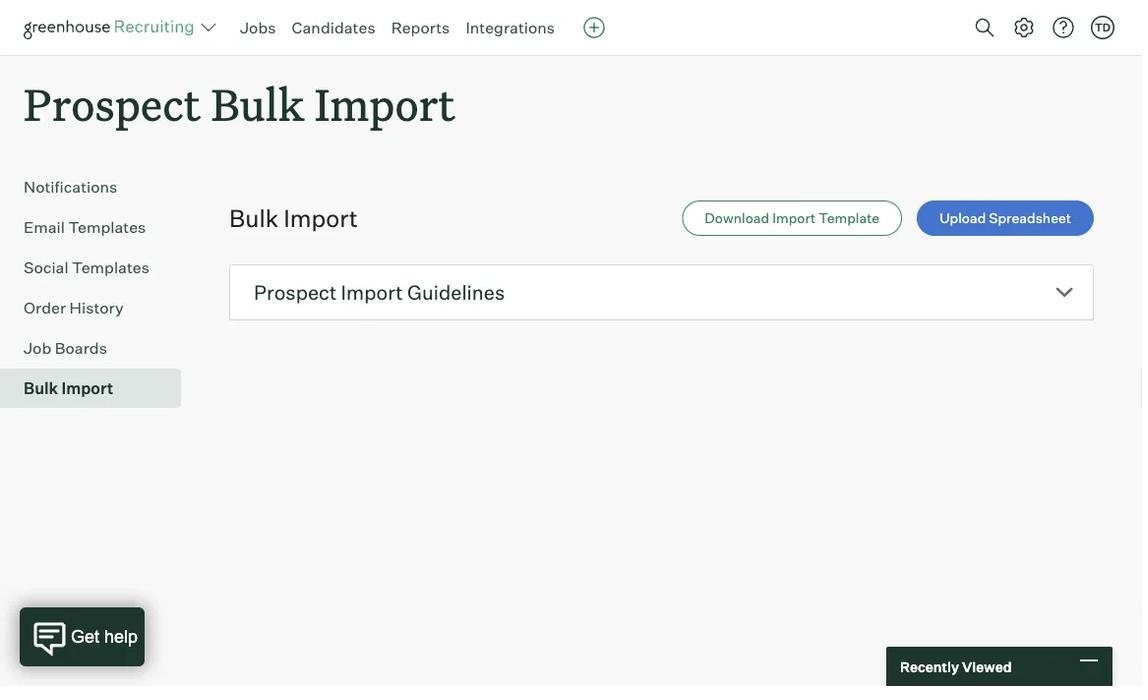 Task type: vqa. For each thing, say whether or not it's contained in the screenshot.
the leftmost in
no



Task type: describe. For each thing, give the bounding box(es) containing it.
prospect import guidelines
[[254, 281, 505, 305]]

download
[[705, 210, 770, 227]]

candidates link
[[292, 18, 376, 37]]

jobs link
[[240, 18, 276, 37]]

recently
[[900, 659, 960, 676]]

bulk import link
[[24, 377, 173, 401]]

0 horizontal spatial bulk import
[[24, 379, 113, 399]]

configure image
[[1013, 16, 1036, 39]]

import down "reports" link
[[315, 75, 455, 133]]

jobs
[[240, 18, 276, 37]]

1 vertical spatial bulk
[[229, 204, 279, 233]]

boards
[[55, 339, 107, 358]]

email templates link
[[24, 216, 173, 239]]

import up prospect import guidelines
[[284, 204, 358, 233]]

td button
[[1091, 16, 1115, 39]]

email
[[24, 218, 65, 237]]

download import template
[[705, 210, 880, 227]]

job boards link
[[24, 337, 173, 360]]

integrations
[[466, 18, 555, 37]]

download import template link
[[682, 201, 903, 236]]

recently viewed
[[900, 659, 1012, 676]]

import left guidelines
[[341, 281, 403, 305]]

template
[[819, 210, 880, 227]]

order history
[[24, 298, 124, 318]]

notifications link
[[24, 175, 173, 199]]

notifications
[[24, 177, 117, 197]]

prospect for prospect bulk import
[[24, 75, 201, 133]]



Task type: locate. For each thing, give the bounding box(es) containing it.
templates down email templates link
[[72, 258, 150, 278]]

0 vertical spatial bulk import
[[229, 204, 358, 233]]

upload
[[940, 210, 986, 227]]

guidelines
[[407, 281, 505, 305]]

1 horizontal spatial prospect
[[254, 281, 337, 305]]

job
[[24, 339, 51, 358]]

reports link
[[391, 18, 450, 37]]

email templates
[[24, 218, 146, 237]]

templates up social templates link
[[68, 218, 146, 237]]

social templates link
[[24, 256, 173, 280]]

import left template on the right of the page
[[773, 210, 816, 227]]

0 vertical spatial bulk
[[211, 75, 304, 133]]

social
[[24, 258, 69, 278]]

0 vertical spatial prospect
[[24, 75, 201, 133]]

1 vertical spatial prospect
[[254, 281, 337, 305]]

1 vertical spatial bulk import
[[24, 379, 113, 399]]

bulk
[[211, 75, 304, 133], [229, 204, 279, 233], [24, 379, 58, 399]]

import down boards
[[61, 379, 113, 399]]

job boards
[[24, 339, 107, 358]]

prospect for prospect import guidelines
[[254, 281, 337, 305]]

upload spreadsheet
[[940, 210, 1072, 227]]

td
[[1095, 21, 1111, 34]]

history
[[69, 298, 124, 318]]

search image
[[973, 16, 997, 39]]

templates
[[68, 218, 146, 237], [72, 258, 150, 278]]

1 horizontal spatial bulk import
[[229, 204, 358, 233]]

spreadsheet
[[989, 210, 1072, 227]]

social templates
[[24, 258, 150, 278]]

0 horizontal spatial prospect
[[24, 75, 201, 133]]

0 vertical spatial templates
[[68, 218, 146, 237]]

import
[[315, 75, 455, 133], [284, 204, 358, 233], [773, 210, 816, 227], [341, 281, 403, 305], [61, 379, 113, 399]]

candidates
[[292, 18, 376, 37]]

reports
[[391, 18, 450, 37]]

1 vertical spatial templates
[[72, 258, 150, 278]]

upload spreadsheet button
[[917, 201, 1094, 236]]

prospect bulk import
[[24, 75, 455, 133]]

2 vertical spatial bulk
[[24, 379, 58, 399]]

prospect
[[24, 75, 201, 133], [254, 281, 337, 305]]

bulk import
[[229, 204, 358, 233], [24, 379, 113, 399]]

viewed
[[962, 659, 1012, 676]]

order
[[24, 298, 66, 318]]

td button
[[1087, 12, 1119, 43]]

order history link
[[24, 296, 173, 320]]

templates for social templates
[[72, 258, 150, 278]]

templates for email templates
[[68, 218, 146, 237]]

greenhouse recruiting image
[[24, 16, 201, 39]]

integrations link
[[466, 18, 555, 37]]



